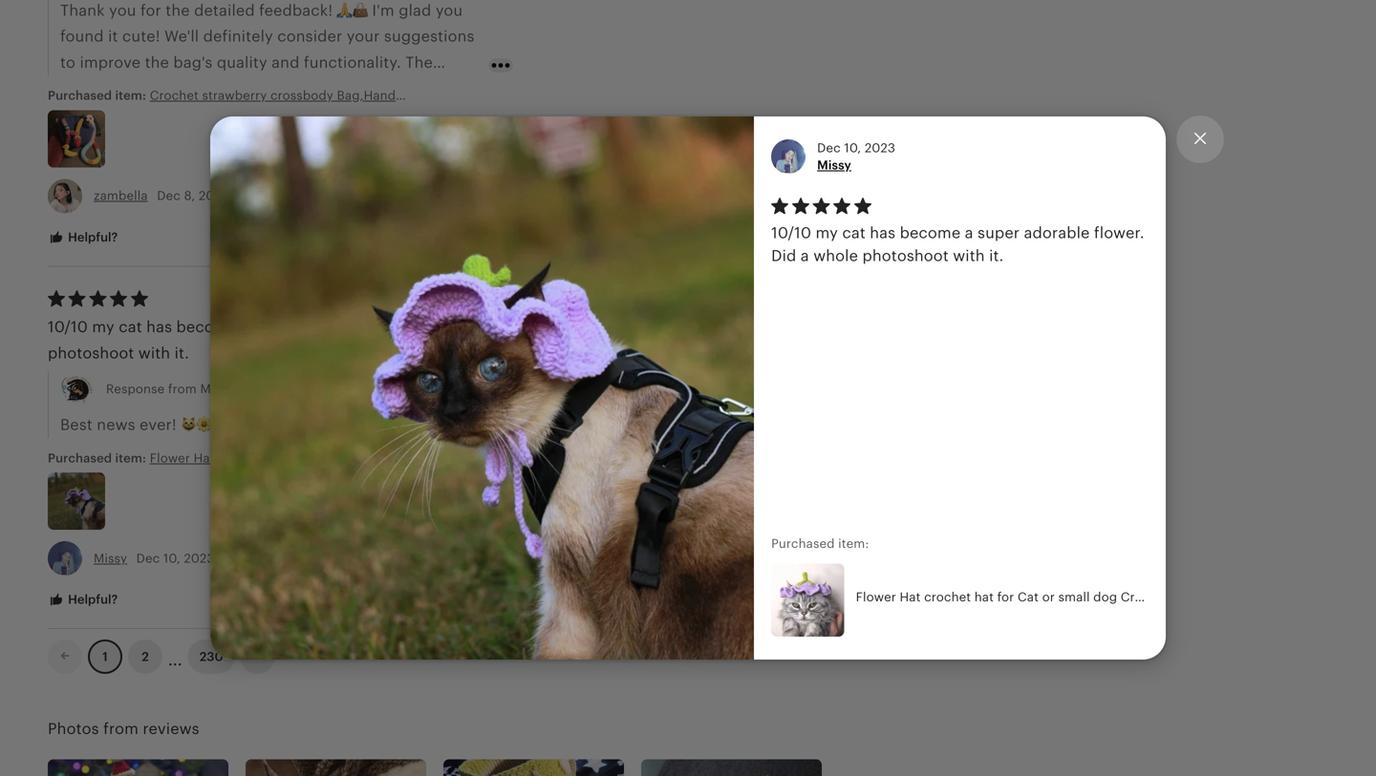 Task type: vqa. For each thing, say whether or not it's contained in the screenshot.
(US)
no



Task type: locate. For each thing, give the bounding box(es) containing it.
1 vertical spatial my
[[92, 319, 115, 336]]

0 vertical spatial 2023
[[865, 141, 895, 155]]

super
[[978, 225, 1020, 242], [254, 319, 296, 336]]

whole
[[813, 248, 858, 265], [467, 319, 512, 336]]

0 vertical spatial item:
[[115, 88, 146, 103]]

it. inside missy added a photo of their purchase dialog
[[989, 248, 1004, 265]]

1 vertical spatial dec
[[157, 189, 181, 203]]

1 horizontal spatial become
[[900, 225, 961, 242]]

1 horizontal spatial my
[[816, 225, 838, 242]]

0 vertical spatial flower.
[[1094, 225, 1145, 242]]

my down missy link
[[816, 225, 838, 242]]

super inside missy added a photo of their purchase dialog
[[978, 225, 1020, 242]]

1 horizontal spatial adorable
[[1024, 225, 1090, 242]]

purchased down best
[[48, 451, 112, 466]]

from up 😸🌼
[[168, 382, 197, 397]]

1 horizontal spatial cat
[[842, 225, 866, 242]]

ever!
[[140, 417, 177, 434]]

0 vertical spatial super
[[978, 225, 1020, 242]]

dec for dec 8, 2023
[[157, 189, 181, 203]]

0 vertical spatial photoshoot
[[863, 248, 949, 265]]

0 horizontal spatial from
[[103, 721, 139, 738]]

0 vertical spatial cat
[[842, 225, 866, 242]]

2023 for dec 10, 2023
[[184, 552, 215, 566]]

1 vertical spatial cat
[[119, 319, 142, 336]]

8,
[[184, 189, 195, 203]]

1 vertical spatial purchased
[[48, 451, 112, 466]]

1 vertical spatial 10/10
[[48, 319, 88, 336]]

1 link
[[88, 640, 122, 675]]

dec 10, 2023
[[133, 552, 215, 566]]

news
[[97, 417, 135, 434]]

1 horizontal spatial has
[[870, 225, 896, 242]]

0 horizontal spatial 10,
[[163, 552, 180, 566]]

response
[[106, 382, 165, 397]]

did
[[771, 248, 796, 265], [425, 319, 450, 336]]

1 horizontal spatial flower.
[[1094, 225, 1145, 242]]

10/10
[[771, 225, 811, 242], [48, 319, 88, 336]]

10, for dec 10, 2023
[[163, 552, 180, 566]]

0 vertical spatial whole
[[813, 248, 858, 265]]

that's
[[216, 417, 260, 434]]

0 vertical spatial from
[[168, 382, 197, 397]]

view details of this review photo by zambella image
[[48, 110, 105, 168]]

purchased
[[48, 88, 112, 103], [48, 451, 112, 466], [771, 537, 835, 551]]

😸🌼
[[181, 417, 212, 434]]

shipping
[[564, 335, 622, 350]]

1 vertical spatial 2023
[[199, 189, 229, 203]]

0 vertical spatial adorable
[[1024, 225, 1090, 242]]

0 vertical spatial dec
[[817, 141, 841, 155]]

1 horizontal spatial super
[[978, 225, 1020, 242]]

0 vertical spatial 10/10
[[771, 225, 811, 242]]

cat down missy link
[[842, 225, 866, 242]]

2 vertical spatial purchased
[[771, 537, 835, 551]]

with inside missy added a photo of their purchase dialog
[[953, 248, 985, 265]]

best news ever! 😸🌼 that's just purr-fect!
[[60, 417, 366, 434]]

1 vertical spatial with
[[138, 345, 170, 362]]

photoshoot
[[863, 248, 949, 265], [48, 345, 134, 362]]

0 horizontal spatial cat
[[119, 319, 142, 336]]

1 horizontal spatial it.
[[989, 248, 1004, 265]]

purchased item: up view details of this review photo by zambella
[[48, 88, 150, 103]]

0 horizontal spatial it.
[[175, 345, 189, 362]]

230
[[199, 650, 223, 665]]

0 vertical spatial it.
[[989, 248, 1004, 265]]

2 vertical spatial purchased item:
[[771, 537, 869, 551]]

my inside missy added a photo of their purchase dialog
[[816, 225, 838, 242]]

it.
[[989, 248, 1004, 265], [175, 345, 189, 362]]

1 vertical spatial purchased item:
[[48, 451, 150, 466]]

purchased up view details of this review photo by zambella
[[48, 88, 112, 103]]

item:
[[115, 88, 146, 103], [115, 451, 146, 466], [838, 537, 869, 551]]

has down dec 10, 2023 missy
[[870, 225, 896, 242]]

10,
[[844, 141, 861, 155], [163, 552, 180, 566]]

from
[[168, 382, 197, 397], [103, 721, 139, 738]]

0 vertical spatial 10/10 my cat has become a super adorable flower. did a whole photoshoot with it.
[[771, 225, 1145, 265]]

1 horizontal spatial 10,
[[844, 141, 861, 155]]

purchased item: down news
[[48, 451, 150, 466]]

dec for dec 10, 2023 missy
[[817, 141, 841, 155]]

1 horizontal spatial did
[[771, 248, 796, 265]]

1 vertical spatial has
[[146, 319, 172, 336]]

1 horizontal spatial 10/10 my cat has become a super adorable flower. did a whole photoshoot with it.
[[771, 225, 1145, 265]]

cat
[[842, 225, 866, 242], [119, 319, 142, 336]]

has
[[870, 225, 896, 242], [146, 319, 172, 336]]

0 vertical spatial has
[[870, 225, 896, 242]]

0 horizontal spatial 10/10
[[48, 319, 88, 336]]

has up response from monica
[[146, 319, 172, 336]]

cat up response
[[119, 319, 142, 336]]

0 horizontal spatial adorable
[[301, 319, 366, 336]]

2
[[142, 650, 149, 665]]

whole inside missy added a photo of their purchase dialog
[[813, 248, 858, 265]]

0 horizontal spatial whole
[[467, 319, 512, 336]]

1 vertical spatial 10/10 my cat has become a super adorable flower. did a whole photoshoot with it.
[[48, 319, 512, 362]]

purchased item:
[[48, 88, 150, 103], [48, 451, 150, 466], [771, 537, 869, 551]]

1 vertical spatial from
[[103, 721, 139, 738]]

10/10 inside missy added a photo of their purchase dialog
[[771, 225, 811, 242]]

2 vertical spatial dec
[[136, 552, 160, 566]]

1 horizontal spatial 10/10
[[771, 225, 811, 242]]

0 horizontal spatial did
[[425, 319, 450, 336]]

fect!
[[332, 417, 366, 434]]

0 vertical spatial 10,
[[844, 141, 861, 155]]

1 horizontal spatial photoshoot
[[863, 248, 949, 265]]

1 horizontal spatial with
[[953, 248, 985, 265]]

0 horizontal spatial become
[[176, 319, 237, 336]]

purchased item: for dec 8, 2023
[[48, 88, 150, 103]]

a
[[965, 225, 974, 242], [801, 248, 809, 265], [241, 319, 250, 336], [455, 319, 463, 336]]

dec inside dec 10, 2023 missy
[[817, 141, 841, 155]]

2023
[[865, 141, 895, 155], [199, 189, 229, 203], [184, 552, 215, 566]]

10/10 my cat has become a super adorable flower. did a whole photoshoot with it. inside missy added a photo of their purchase dialog
[[771, 225, 1145, 265]]

0 vertical spatial my
[[816, 225, 838, 242]]

purchased item: inside missy added a photo of their purchase dialog
[[771, 537, 869, 551]]

missy added a photo of their purchase dialog
[[0, 0, 1376, 777]]

adorable
[[1024, 225, 1090, 242], [301, 319, 366, 336]]

0 vertical spatial did
[[771, 248, 796, 265]]

flower.
[[1094, 225, 1145, 242], [371, 319, 421, 336]]

with
[[953, 248, 985, 265], [138, 345, 170, 362]]

2023 for dec 8, 2023
[[199, 189, 229, 203]]

1 vertical spatial whole
[[467, 319, 512, 336]]

0 horizontal spatial 10/10 my cat has become a super adorable flower. did a whole photoshoot with it.
[[48, 319, 512, 362]]

1 horizontal spatial whole
[[813, 248, 858, 265]]

2 vertical spatial item:
[[838, 537, 869, 551]]

item
[[564, 291, 593, 307]]

2023 inside dec 10, 2023 missy
[[865, 141, 895, 155]]

my up response
[[92, 319, 115, 336]]

2 vertical spatial 2023
[[184, 552, 215, 566]]

0 horizontal spatial photoshoot
[[48, 345, 134, 362]]

10, inside dec 10, 2023 missy
[[844, 141, 861, 155]]

0 vertical spatial with
[[953, 248, 985, 265]]

dec
[[817, 141, 841, 155], [157, 189, 181, 203], [136, 552, 160, 566]]

missy added a photo of their purchase image
[[210, 117, 754, 660]]

purchased up flower hat crochet hat for cat or small dog crochet eggplant hat pattern for cats and dogs cat clothing cat accessories image
[[771, 537, 835, 551]]

from right 'photos'
[[103, 721, 139, 738]]

1 vertical spatial 10,
[[163, 552, 180, 566]]

1 horizontal spatial from
[[168, 382, 197, 397]]

0 vertical spatial become
[[900, 225, 961, 242]]

purchased item: up flower hat crochet hat for cat or small dog crochet eggplant hat pattern for cats and dogs cat clothing cat accessories image
[[771, 537, 869, 551]]

0 vertical spatial purchased item:
[[48, 88, 150, 103]]

0 horizontal spatial super
[[254, 319, 296, 336]]

1 vertical spatial item:
[[115, 451, 146, 466]]

1 vertical spatial flower.
[[371, 319, 421, 336]]

0 vertical spatial purchased
[[48, 88, 112, 103]]

my
[[816, 225, 838, 242], [92, 319, 115, 336]]

become
[[900, 225, 961, 242], [176, 319, 237, 336]]

1 vertical spatial adorable
[[301, 319, 366, 336]]

10/10 my cat has become a super adorable flower. did a whole photoshoot with it.
[[771, 225, 1145, 265], [48, 319, 512, 362]]

0 horizontal spatial my
[[92, 319, 115, 336]]



Task type: describe. For each thing, give the bounding box(es) containing it.
dec 10, 2023 missy
[[817, 141, 895, 173]]

dec for dec 10, 2023
[[136, 552, 160, 566]]

item quality
[[564, 291, 640, 307]]

from for reviews
[[103, 721, 139, 738]]

best
[[60, 417, 93, 434]]

reviews
[[143, 721, 199, 738]]

dec 8, 2023
[[154, 189, 229, 203]]

0 horizontal spatial with
[[138, 345, 170, 362]]

purchased item: for dec 10, 2023
[[48, 451, 150, 466]]

has inside dialog
[[870, 225, 896, 242]]

missy
[[817, 158, 851, 173]]

view details of this review photo by missy image
[[48, 473, 105, 530]]

1 vertical spatial it.
[[175, 345, 189, 362]]

photos
[[48, 721, 99, 738]]

230 link
[[188, 640, 235, 675]]

become inside missy added a photo of their purchase dialog
[[900, 225, 961, 242]]

cat inside missy added a photo of their purchase dialog
[[842, 225, 866, 242]]

purr-
[[295, 417, 332, 434]]

missy link
[[817, 158, 851, 173]]

did inside missy added a photo of their purchase dialog
[[771, 248, 796, 265]]

missy image
[[771, 139, 806, 174]]

monica
[[200, 382, 244, 397]]

item: inside missy added a photo of their purchase dialog
[[838, 537, 869, 551]]

purchased for dec 8, 2023
[[48, 88, 112, 103]]

photoshoot inside missy added a photo of their purchase dialog
[[863, 248, 949, 265]]

2023 for dec 10, 2023 missy
[[865, 141, 895, 155]]

2 link
[[128, 640, 162, 675]]

…
[[168, 643, 182, 671]]

flower. inside missy added a photo of their purchase dialog
[[1094, 225, 1145, 242]]

flower hat crochet hat for cat or small dog crochet eggplant hat pattern for cats and dogs cat clothing cat accessories image
[[771, 564, 845, 638]]

from for monica
[[168, 382, 197, 397]]

item: for dec 8, 2023
[[115, 88, 146, 103]]

item: for dec 10, 2023
[[115, 451, 146, 466]]

purchased for dec 10, 2023
[[48, 451, 112, 466]]

just
[[264, 417, 291, 434]]

adorable inside missy added a photo of their purchase dialog
[[1024, 225, 1090, 242]]

1 vertical spatial become
[[176, 319, 237, 336]]

1 vertical spatial super
[[254, 319, 296, 336]]

1
[[103, 650, 108, 665]]

0 horizontal spatial has
[[146, 319, 172, 336]]

0 horizontal spatial flower.
[[371, 319, 421, 336]]

response from monica
[[106, 382, 244, 397]]

1 vertical spatial photoshoot
[[48, 345, 134, 362]]

1 vertical spatial did
[[425, 319, 450, 336]]

purchased inside missy added a photo of their purchase dialog
[[771, 537, 835, 551]]

quality
[[596, 291, 640, 307]]

photos from reviews
[[48, 721, 199, 738]]

10, for dec 10, 2023 missy
[[844, 141, 861, 155]]



